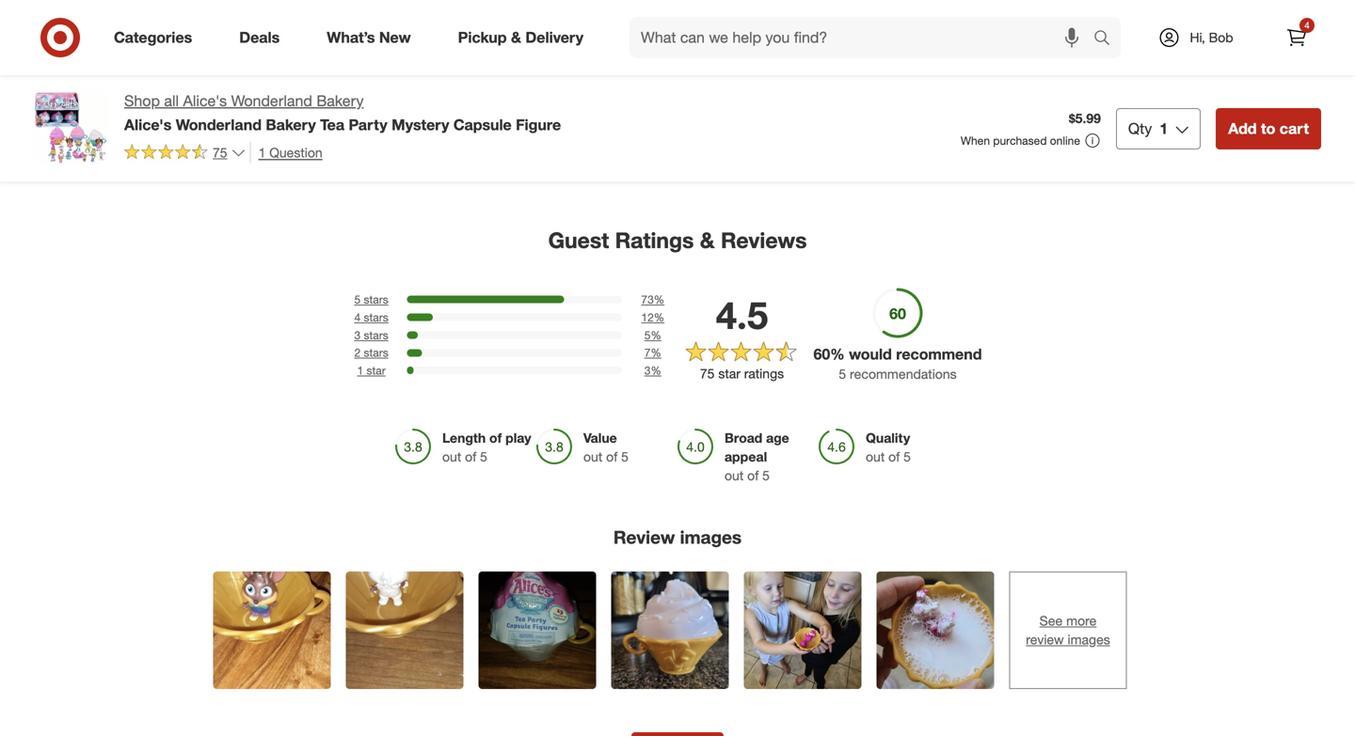 Task type: describe. For each thing, give the bounding box(es) containing it.
of inside 'quality out of 5'
[[888, 449, 900, 465]]

hi, bob
[[1190, 29, 1233, 46]]

pickup
[[458, 28, 507, 47]]

figure
[[516, 116, 561, 134]]

sponsored down $89.99 at top left
[[45, 79, 101, 93]]

$69.99
[[641, 32, 675, 46]]

sale for $55.99
[[678, 32, 700, 46]]

1 question link
[[250, 142, 322, 163]]

4 for 4 stars
[[354, 311, 361, 325]]

images inside see more review images
[[1068, 632, 1110, 648]]

4.5
[[716, 292, 768, 338]]

4 link
[[1276, 17, 1317, 58]]

% for 5
[[651, 328, 661, 342]]

shopping
[[237, 49, 294, 65]]

out inside 'quality out of 5'
[[866, 449, 885, 465]]

5 inside broad age appeal out of 5
[[762, 468, 770, 484]]

guest review image 2 of 12, zoom in image
[[346, 572, 463, 690]]

see more review images
[[1026, 613, 1110, 648]]

1 for 1 question
[[258, 144, 266, 161]]

playset inside $34.99 $49.99 sale peppa pig cruise ship playset sponsored
[[429, 63, 472, 79]]

categories link
[[98, 17, 216, 58]]

5 inside 'quality out of 5'
[[903, 449, 911, 465]]

2
[[354, 346, 361, 360]]

sale inside $34.99 $49.99 sale peppa pig cruise ship playset sponsored
[[486, 32, 508, 46]]

bluey's
[[1197, 32, 1240, 49]]

1 vertical spatial &
[[700, 227, 715, 254]]

tea
[[320, 116, 344, 134]]

reviews
[[721, 227, 807, 254]]

3 %
[[644, 364, 661, 378]]

bluey
[[237, 32, 270, 49]]

review
[[1026, 632, 1064, 648]]

review
[[613, 527, 675, 549]]

add to cart
[[1228, 119, 1309, 138]]

3 for 3 %
[[644, 364, 651, 378]]

sponsored inside $59.99 halo master chief helmet sponsored
[[1005, 49, 1061, 63]]

$34.99
[[429, 16, 469, 32]]

$71.99 reg $89.99 sale
[[45, 16, 124, 46]]

peppa inside $34.99 $49.99 sale peppa pig cruise ship playset sponsored
[[429, 46, 467, 63]]

7
[[644, 346, 651, 360]]

recommend
[[896, 345, 982, 363]]

length
[[442, 430, 486, 447]]

playset inside $49.99 bluey's ultimate beach cabin playset sponsored
[[1235, 49, 1278, 65]]

bob
[[1209, 29, 1233, 46]]

pickup & delivery
[[458, 28, 583, 47]]

reg for $71.99
[[45, 32, 62, 46]]

guest review image 4 of 12, zoom in image
[[611, 572, 729, 690]]

of left the play
[[489, 430, 502, 447]]

sponsored inside $24.99 peppa pig waterpark playset sponsored
[[813, 65, 869, 79]]

$24.99 peppa pig waterpark playset sponsored
[[813, 16, 938, 79]]

hammerbarn
[[274, 32, 352, 49]]

broad
[[725, 430, 762, 447]]

ratings
[[744, 366, 784, 382]]

what's new
[[327, 28, 411, 47]]

play
[[505, 430, 531, 447]]

% for 73
[[654, 293, 664, 307]]

3 stars
[[354, 328, 388, 342]]

ratings
[[615, 227, 694, 254]]

5 up 7
[[644, 328, 651, 342]]

0 vertical spatial wonderland
[[231, 92, 312, 110]]

chief
[[1080, 32, 1111, 49]]

deals link
[[223, 17, 303, 58]]

$49.99 inside $34.99 $49.99 sale peppa pig cruise ship playset sponsored
[[449, 32, 483, 46]]

image of alice's wonderland bakery tea party mystery capsule figure image
[[34, 90, 109, 166]]

cruise
[[493, 46, 531, 63]]

quality
[[866, 430, 910, 447]]

5 inside 60 % would recommend 5 recommendations
[[839, 366, 846, 383]]

$59.99 halo master chief helmet sponsored
[[1005, 16, 1157, 63]]

mystery
[[392, 116, 449, 134]]

stars for 2 stars
[[364, 346, 388, 360]]

% for 3
[[651, 364, 661, 378]]

guest
[[548, 227, 609, 254]]

waterpark
[[877, 32, 938, 49]]

$71.99
[[45, 16, 85, 32]]

when purchased online
[[961, 133, 1080, 148]]

5 stars
[[354, 293, 388, 307]]

$55.99 reg $69.99 sale
[[621, 16, 700, 46]]

sponsored inside $34.99 $49.99 sale peppa pig cruise ship playset sponsored
[[429, 79, 485, 93]]

online
[[1050, 133, 1080, 148]]

1 horizontal spatial bakery
[[316, 92, 364, 110]]

out inside the value out of 5
[[583, 449, 602, 465]]

star for 1
[[367, 364, 386, 378]]

guest review image 3 of 12, zoom in image
[[479, 572, 596, 690]]

shop
[[124, 92, 160, 110]]

guest review image 1 of 12, zoom in image
[[213, 572, 331, 690]]

helmet
[[1115, 32, 1157, 49]]

guest review image 5 of 12, zoom in image
[[744, 572, 861, 690]]

4 for 4
[[1304, 19, 1310, 31]]

playset inside $59.99 bluey hammerbarn shopping playset sponsored
[[298, 49, 341, 65]]

master
[[1036, 32, 1077, 49]]

question
[[269, 144, 322, 161]]

ship
[[535, 46, 562, 63]]

75 for 75
[[213, 144, 227, 161]]

4 stars
[[354, 311, 388, 325]]

see
[[1039, 613, 1063, 629]]

$59.99 for halo
[[1005, 16, 1044, 32]]

peppa inside $24.99 peppa pig waterpark playset sponsored
[[813, 32, 851, 49]]

when
[[961, 133, 990, 148]]

halo
[[1005, 32, 1032, 49]]

ultimate
[[1244, 32, 1293, 49]]

% for 12
[[654, 311, 664, 325]]

0 horizontal spatial images
[[680, 527, 742, 549]]



Task type: vqa. For each thing, say whether or not it's contained in the screenshot.


Task type: locate. For each thing, give the bounding box(es) containing it.
1 vertical spatial images
[[1068, 632, 1110, 648]]

1 horizontal spatial 3
[[644, 364, 651, 378]]

1 horizontal spatial 4
[[1304, 19, 1310, 31]]

75 link
[[124, 142, 246, 165]]

of down value
[[606, 449, 618, 465]]

3 stars from the top
[[364, 328, 388, 342]]

1 horizontal spatial 75
[[700, 366, 715, 382]]

peppa down $34.99
[[429, 46, 467, 63]]

$55.99
[[621, 16, 660, 32]]

of down appeal
[[747, 468, 759, 484]]

of inside broad age appeal out of 5
[[747, 468, 759, 484]]

5 inside length of play out of 5
[[480, 449, 487, 465]]

% down the 73 %
[[654, 311, 664, 325]]

2 $59.99 from the left
[[1005, 16, 1044, 32]]

2 vertical spatial 1
[[357, 364, 363, 378]]

bakery
[[316, 92, 364, 110], [266, 116, 316, 134]]

review images
[[613, 527, 742, 549]]

0 horizontal spatial alice's
[[124, 116, 172, 134]]

sponsored down the "what can we help you find? suggestions appear below" search field
[[813, 65, 869, 79]]

5 inside the value out of 5
[[621, 449, 629, 465]]

4
[[1304, 19, 1310, 31], [354, 311, 361, 325]]

images right 'review'
[[680, 527, 742, 549]]

1 horizontal spatial &
[[700, 227, 715, 254]]

quality out of 5
[[866, 430, 911, 465]]

what's
[[327, 28, 375, 47]]

add
[[1228, 119, 1257, 138]]

of inside the value out of 5
[[606, 449, 618, 465]]

1 horizontal spatial star
[[718, 366, 740, 382]]

3 for 3 stars
[[354, 328, 361, 342]]

out
[[442, 449, 461, 465], [583, 449, 602, 465], [866, 449, 885, 465], [725, 468, 744, 484]]

0 vertical spatial &
[[511, 28, 521, 47]]

wonderland up 75 link
[[176, 116, 262, 134]]

1 vertical spatial 1
[[258, 144, 266, 161]]

2 sale from the left
[[486, 32, 508, 46]]

sale for $71.99
[[102, 32, 124, 46]]

would
[[849, 345, 892, 363]]

1 vertical spatial 3
[[644, 364, 651, 378]]

what's new link
[[311, 17, 434, 58]]

new
[[379, 28, 411, 47]]

5 %
[[644, 328, 661, 342]]

of
[[489, 430, 502, 447], [465, 449, 476, 465], [606, 449, 618, 465], [888, 449, 900, 465], [747, 468, 759, 484]]

out down length
[[442, 449, 461, 465]]

What can we help you find? suggestions appear below search field
[[630, 17, 1098, 58]]

0 horizontal spatial peppa
[[429, 46, 467, 63]]

star for 75
[[718, 366, 740, 382]]

playset inside $24.99 peppa pig waterpark playset sponsored
[[813, 49, 856, 65]]

0 horizontal spatial 75
[[213, 144, 227, 161]]

out down quality on the bottom of page
[[866, 449, 885, 465]]

% down 7 % at the left top
[[651, 364, 661, 378]]

sponsored inside $49.99 bluey's ultimate beach cabin playset sponsored
[[1197, 65, 1253, 79]]

sponsored down bluey's at the top right
[[1197, 65, 1253, 79]]

0 horizontal spatial reg
[[45, 32, 62, 46]]

1 horizontal spatial 1
[[357, 364, 363, 378]]

shop all alice's wonderland bakery alice's wonderland bakery tea party mystery capsule figure
[[124, 92, 561, 134]]

images down more
[[1068, 632, 1110, 648]]

star down 2 stars
[[367, 364, 386, 378]]

&
[[511, 28, 521, 47], [700, 227, 715, 254]]

5 down quality on the bottom of page
[[903, 449, 911, 465]]

0 vertical spatial 3
[[354, 328, 361, 342]]

% left would on the right top of the page
[[830, 345, 845, 363]]

images
[[680, 527, 742, 549], [1068, 632, 1110, 648]]

3 down 7
[[644, 364, 651, 378]]

beach
[[1296, 32, 1334, 49]]

0 horizontal spatial &
[[511, 28, 521, 47]]

0 vertical spatial alice's
[[183, 92, 227, 110]]

$59.99 bluey hammerbarn shopping playset sponsored
[[237, 16, 352, 79]]

1 question
[[258, 144, 322, 161]]

12
[[641, 311, 654, 325]]

1 vertical spatial wonderland
[[176, 116, 262, 134]]

all
[[164, 92, 179, 110]]

out inside broad age appeal out of 5
[[725, 468, 744, 484]]

1 horizontal spatial sale
[[486, 32, 508, 46]]

$49.99 up cabin
[[1197, 16, 1236, 32]]

$49.99 inside $49.99 bluey's ultimate beach cabin playset sponsored
[[1197, 16, 1236, 32]]

0 horizontal spatial 3
[[354, 328, 361, 342]]

1 horizontal spatial images
[[1068, 632, 1110, 648]]

73 %
[[641, 293, 664, 307]]

4 up beach
[[1304, 19, 1310, 31]]

5 left recommendations
[[839, 366, 846, 383]]

age
[[766, 430, 789, 447]]

0 vertical spatial 75
[[213, 144, 227, 161]]

of down quality on the bottom of page
[[888, 449, 900, 465]]

& right ratings
[[700, 227, 715, 254]]

sponsored left the 'chief'
[[1005, 49, 1061, 63]]

alice's down shop at the top left of page
[[124, 116, 172, 134]]

value out of 5
[[583, 430, 629, 465]]

1 horizontal spatial peppa
[[813, 32, 851, 49]]

stars for 3 stars
[[364, 328, 388, 342]]

stars down "3 stars"
[[364, 346, 388, 360]]

star left ratings
[[718, 366, 740, 382]]

0 horizontal spatial pig
[[471, 46, 490, 63]]

5 down appeal
[[762, 468, 770, 484]]

alice's
[[183, 92, 227, 110], [124, 116, 172, 134]]

7 %
[[644, 346, 661, 360]]

% for 60
[[830, 345, 845, 363]]

categories
[[114, 28, 192, 47]]

0 horizontal spatial star
[[367, 364, 386, 378]]

pickup & delivery link
[[442, 17, 607, 58]]

0 vertical spatial 1
[[1160, 119, 1168, 138]]

1 horizontal spatial $49.99
[[1197, 16, 1236, 32]]

sponsored up capsule
[[429, 79, 485, 93]]

1 horizontal spatial alice's
[[183, 92, 227, 110]]

$59.99 inside $59.99 bluey hammerbarn shopping playset sponsored
[[237, 16, 277, 32]]

hi,
[[1190, 29, 1205, 46]]

reg
[[45, 32, 62, 46], [621, 32, 638, 46]]

reg inside $71.99 reg $89.99 sale
[[45, 32, 62, 46]]

% down 12 %
[[651, 328, 661, 342]]

1 vertical spatial 75
[[700, 366, 715, 382]]

appeal
[[725, 449, 767, 465]]

$49.99
[[1197, 16, 1236, 32], [449, 32, 483, 46]]

pig inside $24.99 peppa pig waterpark playset sponsored
[[855, 32, 873, 49]]

sponsored down $69.99 at the top left
[[621, 79, 677, 93]]

wonderland down shopping
[[231, 92, 312, 110]]

& right pickup
[[511, 28, 521, 47]]

2 stars
[[354, 346, 388, 360]]

% up 12 %
[[654, 293, 664, 307]]

73
[[641, 293, 654, 307]]

1 star
[[357, 364, 386, 378]]

1 reg from the left
[[45, 32, 62, 46]]

4 up "3 stars"
[[354, 311, 361, 325]]

out down appeal
[[725, 468, 744, 484]]

1 right qty
[[1160, 119, 1168, 138]]

stars up "3 stars"
[[364, 311, 388, 325]]

out inside length of play out of 5
[[442, 449, 461, 465]]

more
[[1066, 613, 1097, 629]]

$59.99 for bluey
[[237, 16, 277, 32]]

to
[[1261, 119, 1275, 138]]

sale inside $55.99 reg $69.99 sale
[[678, 32, 700, 46]]

3 sale from the left
[[678, 32, 700, 46]]

reg inside $55.99 reg $69.99 sale
[[621, 32, 638, 46]]

stars up 4 stars
[[364, 293, 388, 307]]

playset down what's on the left top of the page
[[298, 49, 341, 65]]

0 horizontal spatial 1
[[258, 144, 266, 161]]

1 for 1 star
[[357, 364, 363, 378]]

sponsored inside $59.99 bluey hammerbarn shopping playset sponsored
[[237, 65, 293, 79]]

reg left $69.99 at the top left
[[621, 32, 638, 46]]

delivery
[[525, 28, 583, 47]]

3 up 2
[[354, 328, 361, 342]]

pig
[[855, 32, 873, 49], [471, 46, 490, 63]]

playset down pickup
[[429, 63, 472, 79]]

5 up 4 stars
[[354, 293, 361, 307]]

1 down 2
[[357, 364, 363, 378]]

2 horizontal spatial sale
[[678, 32, 700, 46]]

60 % would recommend 5 recommendations
[[813, 345, 982, 383]]

of down length
[[465, 449, 476, 465]]

12 %
[[641, 311, 664, 325]]

75 for 75 star ratings
[[700, 366, 715, 382]]

5 down length
[[480, 449, 487, 465]]

1 vertical spatial bakery
[[266, 116, 316, 134]]

search button
[[1085, 17, 1130, 62]]

1 horizontal spatial reg
[[621, 32, 638, 46]]

stars up 2 stars
[[364, 328, 388, 342]]

$59.99 left the 'chief'
[[1005, 16, 1044, 32]]

sponsored down bluey
[[237, 65, 293, 79]]

qty
[[1128, 119, 1152, 138]]

0 horizontal spatial $59.99
[[237, 16, 277, 32]]

75 right 3 %
[[700, 366, 715, 382]]

see more review images button
[[1009, 572, 1127, 690]]

stars for 5 stars
[[364, 293, 388, 307]]

pig inside $34.99 $49.99 sale peppa pig cruise ship playset sponsored
[[471, 46, 490, 63]]

playset right cabin
[[1235, 49, 1278, 65]]

stars
[[364, 293, 388, 307], [364, 311, 388, 325], [364, 328, 388, 342], [364, 346, 388, 360]]

reg left $89.99 at top left
[[45, 32, 62, 46]]

1 sale from the left
[[102, 32, 124, 46]]

% inside 60 % would recommend 5 recommendations
[[830, 345, 845, 363]]

broad age appeal out of 5
[[725, 430, 789, 484]]

peppa
[[813, 32, 851, 49], [429, 46, 467, 63]]

1
[[1160, 119, 1168, 138], [258, 144, 266, 161], [357, 364, 363, 378]]

qty 1
[[1128, 119, 1168, 138]]

2 stars from the top
[[364, 311, 388, 325]]

stars for 4 stars
[[364, 311, 388, 325]]

% for 7
[[651, 346, 661, 360]]

deals
[[239, 28, 280, 47]]

peppa left waterpark
[[813, 32, 851, 49]]

search
[[1085, 30, 1130, 49]]

capsule
[[453, 116, 512, 134]]

1 $59.99 from the left
[[237, 16, 277, 32]]

0 horizontal spatial bakery
[[266, 116, 316, 134]]

75 star ratings
[[700, 366, 784, 382]]

1 horizontal spatial pig
[[855, 32, 873, 49]]

75 left 1 question link
[[213, 144, 227, 161]]

1 left question
[[258, 144, 266, 161]]

cabin
[[1197, 49, 1231, 65]]

& inside 'link'
[[511, 28, 521, 47]]

% up 3 %
[[651, 346, 661, 360]]

2 horizontal spatial 1
[[1160, 119, 1168, 138]]

2 reg from the left
[[621, 32, 638, 46]]

0 vertical spatial bakery
[[316, 92, 364, 110]]

bakery up 1 question
[[266, 116, 316, 134]]

sponsored
[[1005, 49, 1061, 63], [237, 65, 293, 79], [813, 65, 869, 79], [1197, 65, 1253, 79], [45, 79, 101, 93], [429, 79, 485, 93], [621, 79, 677, 93]]

pig left cruise
[[471, 46, 490, 63]]

1 vertical spatial alice's
[[124, 116, 172, 134]]

60
[[813, 345, 830, 363]]

length of play out of 5
[[442, 430, 531, 465]]

0 vertical spatial 4
[[1304, 19, 1310, 31]]

1 stars from the top
[[364, 293, 388, 307]]

1 horizontal spatial $59.99
[[1005, 16, 1044, 32]]

$5.99
[[1069, 110, 1101, 127]]

sale inside $71.99 reg $89.99 sale
[[102, 32, 124, 46]]

guest ratings & reviews
[[548, 227, 807, 254]]

%
[[654, 293, 664, 307], [654, 311, 664, 325], [651, 328, 661, 342], [830, 345, 845, 363], [651, 346, 661, 360], [651, 364, 661, 378]]

1 vertical spatial 4
[[354, 311, 361, 325]]

0 horizontal spatial 4
[[354, 311, 361, 325]]

recommendations
[[850, 366, 957, 383]]

$49.99 bluey's ultimate beach cabin playset sponsored
[[1197, 16, 1334, 79]]

4 stars from the top
[[364, 346, 388, 360]]

$49.99 left cruise
[[449, 32, 483, 46]]

guest review image 6 of 12, zoom in image
[[877, 572, 994, 690]]

0 vertical spatial images
[[680, 527, 742, 549]]

$24.99
[[813, 16, 852, 32]]

75
[[213, 144, 227, 161], [700, 366, 715, 382]]

4 inside 4 link
[[1304, 19, 1310, 31]]

reg for $55.99
[[621, 32, 638, 46]]

party
[[349, 116, 387, 134]]

$34.99 $49.99 sale peppa pig cruise ship playset sponsored
[[429, 16, 562, 93]]

bakery up the tea
[[316, 92, 364, 110]]

pig right $24.99
[[855, 32, 873, 49]]

5 up 'review'
[[621, 449, 629, 465]]

add to cart button
[[1216, 108, 1321, 149]]

$59.99 inside $59.99 halo master chief helmet sponsored
[[1005, 16, 1044, 32]]

playset down $24.99
[[813, 49, 856, 65]]

$59.99 up shopping
[[237, 16, 277, 32]]

out down value
[[583, 449, 602, 465]]

0 horizontal spatial sale
[[102, 32, 124, 46]]

alice's right all
[[183, 92, 227, 110]]

0 horizontal spatial $49.99
[[449, 32, 483, 46]]



